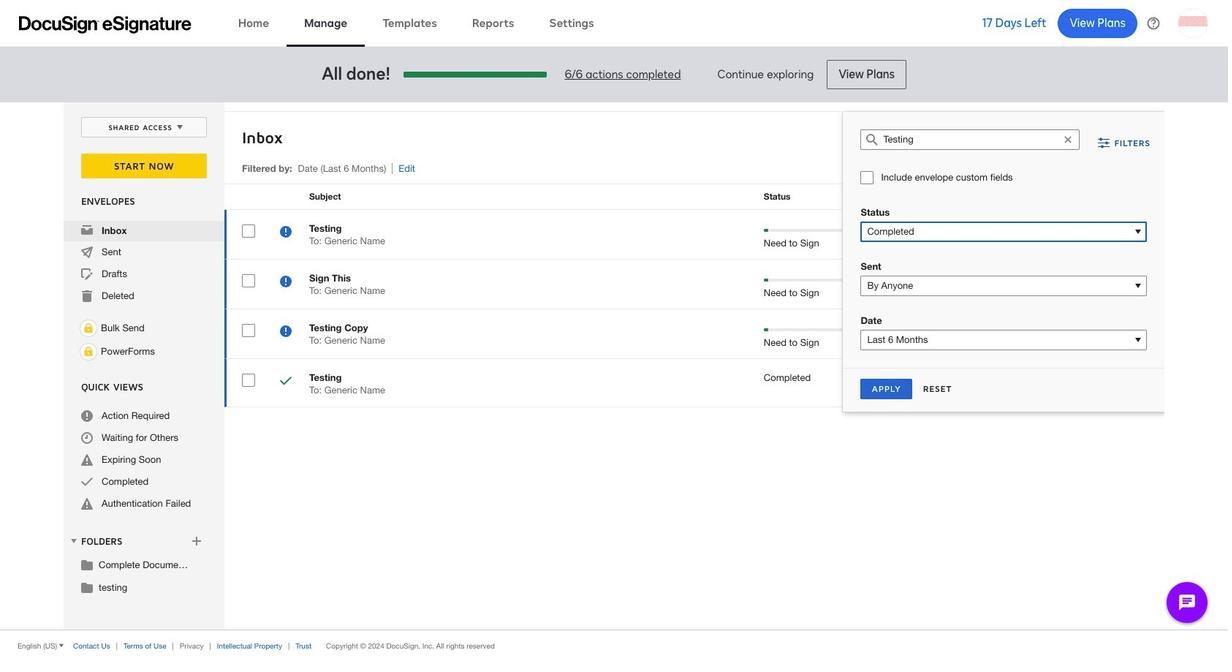 Task type: vqa. For each thing, say whether or not it's contained in the screenshot.
List on the top of the page
no



Task type: locate. For each thing, give the bounding box(es) containing it.
action required image
[[81, 410, 93, 422]]

your uploaded profile image image
[[1179, 8, 1208, 38]]

need to sign image
[[280, 276, 292, 290]]

folder image
[[81, 559, 93, 570]]

sent image
[[81, 246, 93, 258]]

Search Inbox and Folders text field
[[884, 130, 1058, 149]]

0 vertical spatial need to sign image
[[280, 226, 292, 240]]

secondary navigation region
[[64, 102, 1169, 630]]

view folders image
[[68, 535, 80, 547]]

more info region
[[0, 630, 1229, 661]]

inbox image
[[81, 225, 93, 236]]

1 vertical spatial need to sign image
[[280, 325, 292, 339]]

need to sign image up need to sign image
[[280, 226, 292, 240]]

need to sign image
[[280, 226, 292, 240], [280, 325, 292, 339]]

lock image
[[80, 343, 97, 361]]

folder image
[[81, 581, 93, 593]]

1 need to sign image from the top
[[280, 226, 292, 240]]

need to sign image up completed icon
[[280, 325, 292, 339]]



Task type: describe. For each thing, give the bounding box(es) containing it.
clock image
[[81, 432, 93, 444]]

trash image
[[81, 290, 93, 302]]

completed image
[[280, 375, 292, 389]]

alert image
[[81, 454, 93, 466]]

docusign esignature image
[[19, 16, 192, 33]]

2 need to sign image from the top
[[280, 325, 292, 339]]

draft image
[[81, 268, 93, 280]]

alert image
[[81, 498, 93, 510]]

completed image
[[81, 476, 93, 488]]

lock image
[[80, 320, 97, 337]]



